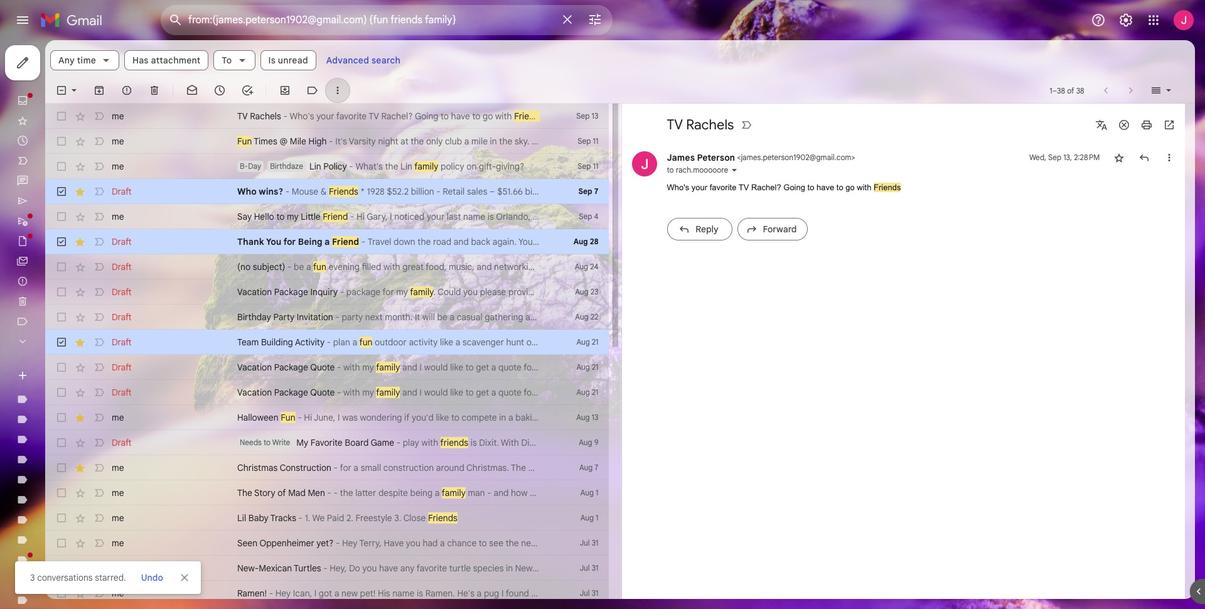 Task type: vqa. For each thing, say whether or not it's contained in the screenshot.
'Fwd:' associated with Fwd: Noise Level
no



Task type: locate. For each thing, give the bounding box(es) containing it.
0 vertical spatial interested
[[627, 362, 667, 373]]

lin policy - what's the lin family policy on gift-giving?
[[310, 161, 525, 172]]

– right office
[[611, 186, 616, 197]]

package up hi
[[274, 387, 308, 398]]

1 horizontal spatial –
[[611, 186, 616, 197]]

1 sep 11 from the top
[[578, 136, 599, 146]]

tv rachels - who's your favorite tv rachel? going to have to go with friends
[[237, 111, 544, 122]]

0 horizontal spatial 38
[[1058, 86, 1066, 95]]

vacation package quote - with my family and i would like to get a quote for a package deal. we're  interested in visiting a beach destination for for ninth row from the bottom of the tv rachels main content
[[237, 387, 802, 398]]

package up party
[[274, 286, 308, 298]]

2 vertical spatial jul
[[580, 589, 590, 598]]

1 vertical spatial sep 11
[[578, 161, 599, 171]]

3 draft from the top
[[112, 261, 132, 273]]

1 quote from the top
[[499, 362, 522, 373]]

would up you'd in the bottom of the page
[[424, 387, 448, 398]]

and right road on the top left of the page
[[454, 236, 469, 247]]

0 horizontal spatial ,
[[615, 563, 617, 574]]

your up the high
[[317, 111, 334, 122]]

0 horizontal spatial &
[[321, 186, 327, 197]]

0 vertical spatial deal.
[[581, 362, 601, 373]]

5 row from the top
[[45, 204, 609, 229]]

have left any at left
[[379, 563, 398, 574]]

great
[[403, 261, 424, 273]]

package down filled
[[347, 286, 381, 298]]

package down team building activity - plan a fun
[[274, 362, 308, 373]]

friend right little
[[323, 211, 348, 222]]

11 down the free,
[[593, 161, 599, 171]]

move to inbox image
[[279, 84, 291, 97]]

wins?
[[259, 186, 283, 197]]

settings image
[[1119, 13, 1134, 28]]

4 draft from the top
[[112, 286, 132, 298]]

3 jul from the top
[[580, 589, 590, 598]]

0 vertical spatial vacation
[[237, 286, 272, 298]]

1 vertical spatial friend
[[332, 236, 359, 247]]

2 beach from the top
[[716, 387, 741, 398]]

food,
[[426, 261, 447, 273]]

again.
[[493, 236, 517, 247]]

main menu image
[[15, 13, 30, 28]]

, right trash.
[[756, 588, 758, 599]]

mile
[[290, 136, 306, 147]]

any
[[401, 563, 415, 574]]

0 vertical spatial visiting
[[679, 362, 707, 373]]

1
[[1050, 86, 1053, 95], [596, 488, 599, 497], [596, 513, 599, 523]]

1 draft from the top
[[112, 186, 132, 197]]

1 would from the top
[[424, 362, 448, 373]]

go down > on the right of the page
[[846, 183, 855, 192]]

who's up mile
[[290, 111, 314, 122]]

6 me from the top
[[112, 462, 124, 474]]

0 vertical spatial hey
[[342, 538, 358, 549]]

jul right movie, in the left bottom of the page
[[580, 538, 590, 548]]

to inside needs to write my favorite board game - play with friends
[[264, 438, 271, 447]]

is
[[269, 55, 276, 66]]

jul right 'eating'
[[580, 589, 590, 598]]

2 me from the top
[[112, 136, 124, 147]]

5 me from the top
[[112, 412, 124, 423]]

1 38 from the left
[[1058, 86, 1066, 95]]

confidant.
[[665, 236, 705, 247]]

being left the held
[[622, 412, 644, 423]]

sep for 18th row from the bottom
[[578, 161, 591, 171]]

in
[[490, 136, 497, 147], [576, 136, 583, 147], [670, 362, 677, 373], [670, 387, 677, 398], [499, 412, 506, 423], [506, 563, 513, 574]]

None checkbox
[[55, 185, 68, 198], [55, 236, 68, 248], [55, 261, 68, 273], [55, 311, 68, 323], [55, 361, 68, 374], [55, 411, 68, 424], [55, 462, 68, 474], [55, 512, 68, 524], [55, 537, 68, 550], [55, 185, 68, 198], [55, 236, 68, 248], [55, 261, 68, 273], [55, 311, 68, 323], [55, 361, 68, 374], [55, 411, 68, 424], [55, 462, 68, 474], [55, 512, 68, 524], [55, 537, 68, 550]]

0 vertical spatial 7
[[595, 187, 599, 196]]

snooze image
[[214, 84, 226, 97]]

the up the how
[[511, 462, 526, 474]]

1 vertical spatial 21
[[592, 362, 599, 372]]

james for , james
[[760, 588, 786, 599]]

me for seen oppenheimer yet? - hey terry, have you had a chance to see the new movie, oppenheimer? it's  over three hours long. your
[[112, 538, 124, 549]]

1 horizontal spatial fun
[[360, 337, 373, 348]]

toggle split pane mode image
[[1151, 84, 1163, 97]]

13 up 9
[[592, 413, 599, 422]]

9 draft from the top
[[112, 437, 132, 448]]

small left set
[[597, 462, 617, 474]]

sep up sep 4
[[579, 187, 593, 196]]

1 38 of 38
[[1050, 86, 1085, 95]]

construction up deals
[[529, 462, 579, 474]]

deals
[[542, 487, 564, 499]]

sep for 20th row from the bottom
[[577, 111, 590, 121]]

b-
[[240, 161, 248, 171]]

1 aug 1 from the top
[[581, 488, 599, 497]]

sep 11 down sep 13
[[578, 136, 599, 146]]

16 row from the top
[[45, 480, 811, 506]]

21 for ninth row from the bottom of the tv rachels main content
[[592, 388, 599, 397]]

31 right movie, in the left bottom of the page
[[592, 538, 599, 548]]

1 jul from the top
[[580, 538, 590, 548]]

lin up $52.2
[[401, 161, 413, 172]]

11 me from the top
[[112, 588, 124, 599]]

2 21 from the top
[[592, 362, 599, 372]]

1 vertical spatial would
[[424, 387, 448, 398]]

your right long.
[[733, 538, 751, 549]]

2 jul from the top
[[580, 563, 590, 573]]

package up competition
[[545, 387, 579, 398]]

2 31 from the top
[[592, 563, 599, 573]]

friends
[[515, 111, 544, 122], [874, 183, 902, 192], [329, 186, 359, 197], [428, 513, 458, 524]]

destination
[[743, 362, 788, 373], [743, 387, 788, 398]]

not important switch for - hey ican, i got a new pet! his name is ramen. he's a pug i found eating  some ramen noodles out of the trash. your
[[93, 587, 106, 600]]

attachment
[[151, 55, 201, 66]]

2 deal. from the top
[[581, 387, 601, 398]]

& right mouse
[[321, 186, 327, 197]]

jul 31 right movie, in the left bottom of the page
[[580, 538, 599, 548]]

sep left 13,
[[1049, 153, 1062, 162]]

2 interested from the top
[[627, 387, 667, 398]]

my
[[287, 211, 299, 222], [396, 286, 408, 298], [536, 312, 548, 323], [363, 362, 374, 373], [363, 387, 374, 398]]

quote for 11th row from the top
[[310, 362, 335, 373]]

1 vertical spatial vacation
[[237, 362, 272, 373]]

2 11 from the top
[[593, 161, 599, 171]]

9 row from the top
[[45, 305, 640, 330]]

being
[[622, 412, 644, 423], [410, 487, 433, 499]]

0 horizontal spatial rachels
[[250, 111, 281, 122]]

0 vertical spatial 13
[[592, 111, 599, 121]]

billion[e]
[[525, 186, 560, 197]]

None checkbox
[[55, 84, 68, 97], [55, 110, 68, 122], [55, 135, 68, 148], [55, 160, 68, 173], [55, 210, 68, 223], [55, 286, 68, 298], [55, 336, 68, 349], [55, 386, 68, 399], [55, 437, 68, 449], [55, 487, 68, 499], [55, 84, 68, 97], [55, 110, 68, 122], [55, 135, 68, 148], [55, 160, 68, 173], [55, 210, 68, 223], [55, 286, 68, 298], [55, 336, 68, 349], [55, 386, 68, 399], [55, 437, 68, 449], [55, 487, 68, 499]]

jul 31 for your
[[580, 563, 599, 573]]

construction
[[384, 462, 434, 474], [529, 462, 579, 474]]

friend up evening
[[332, 236, 359, 247]]

0 vertical spatial would
[[424, 362, 448, 373]]

favorite up varsity
[[337, 111, 367, 122]]

quote up june,
[[310, 387, 335, 398]]

0 horizontal spatial fun
[[237, 136, 252, 147]]

0 vertical spatial the
[[511, 462, 526, 474]]

search
[[372, 55, 401, 66]]

rachels up the times
[[250, 111, 281, 122]]

1 vertical spatial ,
[[756, 588, 758, 599]]

0 vertical spatial rachel?
[[382, 111, 413, 122]]

0 vertical spatial will
[[699, 261, 712, 273]]

not important switch
[[741, 119, 753, 131], [93, 562, 106, 575], [93, 587, 106, 600]]

vacation for ninth row from the bottom of the tv rachels main content
[[237, 387, 272, 398]]

james.peterson1902@gmail.com
[[741, 153, 852, 162]]

2 we're from the top
[[602, 387, 625, 398]]

1 vertical spatial if
[[405, 412, 410, 423]]

quote for ninth row from the bottom of the tv rachels main content
[[310, 387, 335, 398]]

2 vertical spatial at
[[666, 412, 674, 423]]

1 horizontal spatial some
[[593, 312, 615, 323]]

1 beach from the top
[[716, 362, 741, 373]]

back
[[471, 236, 491, 247]]

aspects
[[739, 487, 771, 499]]

at right the held
[[666, 412, 674, 423]]

2 vertical spatial james
[[760, 588, 786, 599]]

turtle
[[450, 563, 471, 574]]

2 vertical spatial not important switch
[[93, 587, 106, 600]]

0 vertical spatial ,
[[615, 563, 617, 574]]

0 vertical spatial sep 11
[[578, 136, 599, 146]]

rachel? down james peterson < james.peterson1902@gmail.com >
[[752, 183, 782, 192]]

who wins? - mouse & friends * 1928 $52.2 billion - retail sales – $51.66 billion[e] -  box office – $226.7 million[f] - vhs & dvd
[[237, 186, 736, 197]]

2 vertical spatial aug 21
[[577, 388, 599, 397]]

package for ninth row from the bottom of the tv rachels main content
[[545, 387, 579, 398]]

favorite right vhs
[[710, 183, 737, 192]]

vacation up halloween
[[237, 387, 272, 398]]

9 me from the top
[[112, 538, 124, 549]]

navigation
[[0, 40, 151, 609]]

club
[[445, 136, 462, 147]]

mark as read image
[[186, 84, 198, 97]]

hello
[[254, 211, 274, 222]]

1 vertical spatial interested
[[627, 387, 667, 398]]

1 31 from the top
[[592, 538, 599, 548]]

negative
[[703, 487, 737, 499]]

me for halloween fun - hi june, i was wondering if you'd like to compete in a baking competition  that is being held at
[[112, 412, 124, 423]]

vacation for eighth row from the top
[[237, 286, 272, 298]]

labels image
[[307, 84, 319, 97]]

around
[[436, 462, 465, 474]]

at right gathering on the left bottom of the page
[[526, 312, 534, 323]]

small up latter at the bottom of the page
[[361, 462, 381, 474]]

you
[[682, 261, 697, 273], [406, 538, 421, 549], [363, 563, 377, 574]]

favorite right any at left
[[417, 563, 447, 574]]

search mail image
[[165, 9, 187, 31]]

sep up sep 7
[[578, 161, 591, 171]]

1 vertical spatial vacation package quote - with my family and i would like to get a quote for a package deal. we're  interested in visiting a beach destination for
[[237, 387, 802, 398]]

0 horizontal spatial small
[[361, 462, 381, 474]]

8 me from the top
[[112, 513, 124, 524]]

family
[[415, 161, 439, 172], [410, 286, 434, 298], [376, 362, 400, 373], [376, 387, 400, 398], [442, 487, 466, 499]]

has attachment button
[[124, 50, 209, 70]]

friend for say hello to my little
[[323, 211, 348, 222]]

1 vertical spatial quote
[[310, 387, 335, 398]]

1 lin from the left
[[310, 161, 321, 172]]

0 vertical spatial going
[[415, 111, 439, 122]]

is down 'aug 9'
[[581, 462, 588, 474]]

1 interested from the top
[[627, 362, 667, 373]]

, up noodles
[[615, 563, 617, 574]]

7 for sep 7
[[595, 187, 599, 196]]

is unread
[[269, 55, 308, 66]]

1 vertical spatial 31
[[592, 563, 599, 573]]

19 row from the top
[[45, 556, 645, 581]]

not important switch up <
[[741, 119, 753, 131]]

11 left guys
[[593, 136, 599, 146]]

2 & from the left
[[710, 186, 716, 197]]

the left story
[[237, 487, 252, 499]]

3 jul 31 from the top
[[580, 589, 599, 598]]

not starred image
[[1113, 151, 1126, 164]]

like for eighth row from the bottom
[[436, 412, 449, 423]]

jul 31
[[580, 538, 599, 548], [580, 563, 599, 573], [580, 589, 599, 598]]

1 vertical spatial deal.
[[581, 387, 601, 398]]

7 for aug 7
[[595, 463, 599, 472]]

jul 31 down oppenheimer?
[[580, 563, 599, 573]]

be down being at the left top of the page
[[294, 261, 304, 273]]

have up fun times @ mile high - it's varsity night at the only club a mile in the sky. ladies get in free,  guys $5 with a full
[[451, 111, 470, 122]]

$51.66
[[498, 186, 523, 197]]

1 horizontal spatial be
[[437, 312, 448, 323]]

alert
[[15, 29, 1186, 594]]

8 draft from the top
[[112, 387, 132, 398]]

travel
[[368, 236, 392, 247]]

28
[[590, 237, 599, 246]]

not important switch down starred.
[[93, 587, 106, 600]]

sep 11
[[578, 136, 599, 146], [578, 161, 599, 171]]

1 vacation from the top
[[237, 286, 272, 298]]

1 horizontal spatial will
[[699, 261, 712, 273]]

the left 'only'
[[411, 136, 424, 147]]

, for , james
[[756, 588, 758, 599]]

2 vertical spatial 31
[[592, 589, 599, 598]]

2 jul 31 from the top
[[580, 563, 599, 573]]

the left road on the top left of the page
[[418, 236, 431, 247]]

2 draft from the top
[[112, 236, 132, 247]]

ican,
[[293, 588, 312, 599]]

more image
[[332, 84, 344, 97]]

he's
[[457, 588, 475, 599]]

3 me from the top
[[112, 161, 124, 172]]

aug 9
[[579, 438, 599, 447]]

sep 11 up sep 7
[[578, 161, 599, 171]]

0 vertical spatial 11
[[593, 136, 599, 146]]

at right night at left
[[401, 136, 409, 147]]

team
[[237, 337, 259, 348]]

fun right plan
[[360, 337, 373, 348]]

construction down play
[[384, 462, 434, 474]]

go up 'mile'
[[483, 111, 493, 122]]

going up 'only'
[[415, 111, 439, 122]]

None search field
[[161, 5, 613, 35]]

0 horizontal spatial have
[[379, 563, 398, 574]]

deal. for 11th row from the top
[[581, 362, 601, 373]]

package for 11th row from the top
[[545, 362, 579, 373]]

3 conversations starred.
[[30, 572, 126, 584]]

3 aug 21 from the top
[[577, 388, 599, 397]]

1 vertical spatial it's
[[630, 538, 641, 549]]

visiting for ninth row from the bottom of the tv rachels main content
[[679, 387, 707, 398]]

play
[[403, 437, 420, 448]]

2:28 pm
[[1075, 153, 1101, 162]]

0 vertical spatial some
[[593, 312, 615, 323]]

the right "what's"
[[385, 161, 399, 172]]

mile
[[472, 136, 488, 147]]

delete image
[[148, 84, 161, 97]]

rachel? inside row
[[382, 111, 413, 122]]

for
[[284, 236, 296, 247], [383, 286, 394, 298], [524, 362, 535, 373], [790, 362, 802, 373], [524, 387, 535, 398], [790, 387, 802, 398], [340, 462, 352, 474]]

vacation package quote - with my family and i would like to get a quote for a package deal. we're  interested in visiting a beach destination for for 11th row from the top
[[237, 362, 802, 373]]

1 horizontal spatial small
[[597, 462, 617, 474]]

not important switch for - hey, do you have any favorite turtle species in new mexico? your
[[93, 562, 106, 575]]

1 vertical spatial 11
[[593, 161, 599, 171]]

1 vacation package quote - with my family and i would like to get a quote for a package deal. we're  interested in visiting a beach destination for from the top
[[237, 362, 802, 373]]

0 vertical spatial favorite
[[337, 111, 367, 122]]

1 horizontal spatial rachels
[[687, 116, 734, 133]]

1 21 from the top
[[592, 337, 599, 347]]

james for ,  james
[[619, 563, 645, 574]]

new left movie, in the left bottom of the page
[[521, 538, 538, 549]]

0 horizontal spatial construction
[[384, 462, 434, 474]]

4 row from the top
[[45, 179, 736, 204]]

held
[[646, 412, 664, 423]]

0 horizontal spatial it's
[[336, 136, 347, 147]]

0 vertical spatial beach
[[716, 362, 741, 373]]

rachel?
[[382, 111, 413, 122], [752, 183, 782, 192]]

men
[[308, 487, 325, 499]]

gmail image
[[40, 8, 109, 33]]

2 aug 21 from the top
[[577, 362, 599, 372]]

out
[[645, 588, 658, 599]]

7 me from the top
[[112, 487, 124, 499]]

row
[[45, 104, 609, 129], [45, 129, 679, 154], [45, 154, 609, 179], [45, 179, 736, 204], [45, 204, 609, 229], [45, 229, 705, 254], [45, 254, 764, 280], [45, 280, 609, 305], [45, 305, 640, 330], [45, 330, 609, 355], [45, 355, 802, 380], [45, 380, 802, 405], [45, 405, 674, 430], [45, 430, 609, 455], [45, 455, 652, 480], [45, 480, 811, 506], [45, 506, 609, 531], [45, 531, 753, 556], [45, 556, 645, 581], [45, 581, 786, 606]]

me
[[112, 111, 124, 122], [112, 136, 124, 147], [112, 161, 124, 172], [112, 211, 124, 222], [112, 412, 124, 423], [112, 462, 124, 474], [112, 487, 124, 499], [112, 513, 124, 524], [112, 538, 124, 549], [112, 563, 124, 574], [112, 588, 124, 599]]

0 vertical spatial we're
[[602, 362, 625, 373]]

1 vertical spatial beach
[[716, 387, 741, 398]]

species
[[473, 563, 504, 574]]

0 vertical spatial aug 1
[[581, 488, 599, 497]]

2 quote from the top
[[499, 387, 522, 398]]

fun left evening
[[313, 261, 327, 273]]

2 vertical spatial have
[[379, 563, 398, 574]]

2 vertical spatial 1
[[596, 513, 599, 523]]

mad
[[288, 487, 306, 499]]

1 horizontal spatial your
[[692, 183, 708, 192]]

will down the 'confidant.' at right top
[[699, 261, 712, 273]]

quote down activity
[[310, 362, 335, 373]]

2 13 from the top
[[592, 413, 599, 422]]

20 row from the top
[[45, 581, 786, 606]]

15 row from the top
[[45, 455, 652, 480]]

man
[[468, 487, 485, 499]]

hey left terry,
[[342, 538, 358, 549]]

2 horizontal spatial be
[[714, 261, 724, 273]]

1 quote from the top
[[310, 362, 335, 373]]

2 vertical spatial vacation
[[237, 387, 272, 398]]

0 vertical spatial at
[[401, 136, 409, 147]]

1 vertical spatial quote
[[499, 387, 522, 398]]

opportunities.
[[541, 261, 597, 273]]

jul up ramen
[[580, 563, 590, 573]]

freestyle
[[356, 513, 392, 524]]

7 draft from the top
[[112, 362, 132, 373]]

has attachment
[[133, 55, 201, 66]]

0 horizontal spatial be
[[294, 261, 304, 273]]

you'd
[[412, 412, 434, 423]]

13 row from the top
[[45, 405, 674, 430]]

hours
[[687, 538, 710, 549]]

0 vertical spatial destination
[[743, 362, 788, 373]]

2 sep 11 from the top
[[578, 161, 599, 171]]

halloween fun - hi june, i was wondering if you'd like to compete in a baking competition  that is being held at
[[237, 412, 674, 423]]

1 vertical spatial aug 21
[[577, 362, 599, 372]]

music,
[[449, 261, 475, 273]]

1 vertical spatial we're
[[602, 387, 625, 398]]

2 38 from the left
[[1077, 86, 1085, 95]]

jul for he's
[[580, 589, 590, 598]]

we're for 11th row from the top
[[602, 362, 625, 373]]

tv down add to tasks icon on the top left
[[237, 111, 248, 122]]

1 vertical spatial not important switch
[[93, 562, 106, 575]]

ladies
[[532, 136, 558, 147]]

latter
[[356, 487, 376, 499]]

quote for ninth row from the bottom of the tv rachels main content
[[499, 387, 522, 398]]

some left 'close'
[[593, 312, 615, 323]]

found
[[506, 588, 529, 599]]

31 left noodles
[[592, 589, 599, 598]]

who
[[237, 186, 257, 197]]

31 for he's
[[592, 589, 599, 598]]

0 vertical spatial fun
[[313, 261, 327, 273]]

1 for the story of mad men - - the latter despite being a family man - and how he deals with the  aftermath of some of the negative aspects of his life.
[[596, 488, 599, 497]]

0 horizontal spatial at
[[401, 136, 409, 147]]

3 21 from the top
[[592, 388, 599, 397]]

1 vertical spatial visiting
[[679, 387, 707, 398]]

mexican
[[259, 563, 292, 574]]

0 horizontal spatial going
[[415, 111, 439, 122]]

who's left vhs
[[667, 183, 690, 192]]

attending
[[726, 261, 764, 273]]

1 row from the top
[[45, 104, 609, 129]]

sky.
[[515, 136, 530, 147]]

1 horizontal spatial being
[[622, 412, 644, 423]]

jul 31 left noodles
[[580, 589, 599, 598]]

1 horizontal spatial 38
[[1077, 86, 1085, 95]]

deal. for ninth row from the bottom of the tv rachels main content
[[581, 387, 601, 398]]

3 vacation from the top
[[237, 387, 272, 398]]

3 row from the top
[[45, 154, 609, 179]]

will right it
[[423, 312, 435, 323]]

hey
[[342, 538, 358, 549], [276, 588, 291, 599]]

being up close
[[410, 487, 433, 499]]

rachel? up night at left
[[382, 111, 413, 122]]

would down birthday party invitation - party next month. it will be a casual gathering at my place with some close
[[424, 362, 448, 373]]

aug 1 up oppenheimer?
[[581, 513, 599, 523]]

21 for 11th row from the top
[[592, 362, 599, 372]]

vacation down team
[[237, 362, 272, 373]]

3 31 from the top
[[592, 589, 599, 598]]

1 we're from the top
[[602, 362, 625, 373]]

b-day
[[240, 161, 261, 171]]

13 up the free,
[[592, 111, 599, 121]]

6 draft from the top
[[112, 337, 132, 348]]

time
[[77, 55, 96, 66]]

2 would from the top
[[424, 387, 448, 398]]

your down to rach.mooooore
[[692, 183, 708, 192]]

1 13 from the top
[[592, 111, 599, 121]]

1 vertical spatial hey
[[276, 588, 291, 599]]

1 vertical spatial rachel?
[[752, 183, 782, 192]]

have
[[451, 111, 470, 122], [817, 183, 835, 192], [379, 563, 398, 574]]

31 for your
[[592, 563, 599, 573]]

peterson
[[698, 152, 736, 163]]

some right 'eating'
[[559, 588, 581, 599]]

1 vertical spatial at
[[526, 312, 534, 323]]

my up month. in the bottom of the page
[[396, 286, 408, 298]]

14 row from the top
[[45, 430, 609, 455]]

how
[[511, 487, 528, 499]]

0 horizontal spatial –
[[490, 186, 495, 197]]

fun left hi
[[281, 412, 296, 423]]

1 vertical spatial 1
[[596, 488, 599, 497]]

0 horizontal spatial james
[[619, 563, 645, 574]]

lin
[[310, 161, 321, 172], [401, 161, 413, 172]]

some right aftermath
[[653, 487, 674, 499]]

2 visiting from the top
[[679, 387, 707, 398]]

draft for 11th row from the bottom of the tv rachels main content
[[112, 337, 132, 348]]

4 me from the top
[[112, 211, 124, 222]]

2 row from the top
[[45, 129, 679, 154]]

2 aug 1 from the top
[[581, 513, 599, 523]]

1 for lil baby tracks - 1. we paid 2. freestyle 3. close friends
[[596, 513, 599, 523]]

aug 1 for friends
[[581, 513, 599, 523]]

1 horizontal spatial rachel?
[[752, 183, 782, 192]]

jul 31 for he's
[[580, 589, 599, 598]]

oppenheimer?
[[568, 538, 628, 549]]

1 destination from the top
[[743, 362, 788, 373]]

1 horizontal spatial &
[[710, 186, 716, 197]]

quote for 11th row from the top
[[499, 362, 522, 373]]

be right it
[[437, 312, 448, 323]]

31 down oppenheimer?
[[592, 563, 599, 573]]

sep 13
[[577, 111, 599, 121]]

2 vacation package quote - with my family and i would like to get a quote for a package deal. we're  interested in visiting a beach destination for from the top
[[237, 387, 802, 398]]

sep 11 for 18th row from the bottom
[[578, 161, 599, 171]]

i
[[420, 362, 422, 373], [420, 387, 422, 398], [338, 412, 340, 423], [315, 588, 317, 599], [502, 588, 504, 599]]

(no
[[237, 261, 251, 273]]

draft for 11th row from the top
[[112, 362, 132, 373]]

birthday party invitation - party next month. it will be a casual gathering at my place with some close
[[237, 312, 640, 323]]

1 horizontal spatial james
[[667, 152, 695, 163]]

13 for halloween fun - hi june, i was wondering if you'd like to compete in a baking competition  that is being held at
[[592, 413, 599, 422]]

0 vertical spatial go
[[483, 111, 493, 122]]

1 vertical spatial you
[[406, 538, 421, 549]]

you left had
[[406, 538, 421, 549]]

2 destination from the top
[[743, 387, 788, 398]]

1 vertical spatial the
[[237, 487, 252, 499]]

if left you'd in the bottom of the page
[[405, 412, 410, 423]]

advanced
[[326, 55, 369, 66]]

–
[[490, 186, 495, 197], [611, 186, 616, 197]]

-
[[284, 111, 288, 122], [329, 136, 333, 147], [349, 161, 353, 172], [286, 186, 290, 197], [437, 186, 441, 197], [562, 186, 566, 197], [685, 186, 689, 197], [350, 211, 355, 222], [362, 236, 366, 247], [288, 261, 292, 273], [340, 286, 344, 298], [336, 312, 340, 323], [327, 337, 331, 348], [337, 362, 341, 373], [337, 387, 341, 398], [298, 412, 302, 423], [397, 437, 401, 448], [334, 462, 338, 474], [328, 487, 332, 499], [334, 487, 338, 499], [488, 487, 492, 499], [299, 513, 303, 524], [336, 538, 340, 549], [324, 563, 328, 574], [269, 588, 273, 599]]

2 lin from the left
[[401, 161, 413, 172]]

1 vertical spatial jul
[[580, 563, 590, 573]]

1 deal. from the top
[[581, 362, 601, 373]]

1 horizontal spatial fun
[[281, 412, 296, 423]]

2 package from the top
[[274, 362, 308, 373]]

1 me from the top
[[112, 111, 124, 122]]

1 visiting from the top
[[679, 362, 707, 373]]

1 horizontal spatial favorite
[[417, 563, 447, 574]]

0 horizontal spatial your
[[317, 111, 334, 122]]

rachels inside row
[[250, 111, 281, 122]]

0 vertical spatial who's
[[290, 111, 314, 122]]

, james
[[756, 588, 786, 599]]

10 row from the top
[[45, 330, 609, 355]]

draft for eighth row from the top
[[112, 286, 132, 298]]

we're for ninth row from the bottom of the tv rachels main content
[[602, 387, 625, 398]]

james peterson < james.peterson1902@gmail.com >
[[667, 152, 856, 163]]

it's left over
[[630, 538, 641, 549]]

1 vertical spatial aug 1
[[581, 513, 599, 523]]

at
[[401, 136, 409, 147], [526, 312, 534, 323], [666, 412, 674, 423]]

5 draft from the top
[[112, 312, 132, 323]]

2 vacation from the top
[[237, 362, 272, 373]]

would for 11th row from the top
[[424, 362, 448, 373]]

, for ,  james
[[615, 563, 617, 574]]



Task type: describe. For each thing, give the bounding box(es) containing it.
0 vertical spatial being
[[622, 412, 644, 423]]

box
[[569, 186, 584, 197]]

aug for 11th row from the top
[[577, 362, 590, 372]]

that
[[595, 412, 611, 423]]

,  james
[[615, 563, 645, 574]]

pug
[[484, 588, 500, 599]]

1 horizontal spatial you
[[406, 538, 421, 549]]

my down next
[[363, 362, 374, 373]]

retail
[[443, 186, 465, 197]]

me for tv rachels - who's your favorite tv rachel? going to have to go with friends
[[112, 111, 124, 122]]

favorite
[[311, 437, 343, 448]]

aug for ninth row from the bottom of the tv rachels main content
[[577, 388, 590, 397]]

me for say hello to my little friend -
[[112, 211, 124, 222]]

22
[[591, 312, 599, 322]]

pet!
[[360, 588, 376, 599]]

tv rachels main content
[[45, 40, 1196, 609]]

compete
[[462, 412, 497, 423]]

james peterson cell
[[667, 152, 856, 163]]

17 row from the top
[[45, 506, 609, 531]]

plan
[[333, 337, 350, 348]]

life.
[[797, 487, 811, 499]]

birthday
[[237, 312, 271, 323]]

mouse
[[292, 186, 319, 197]]

1 & from the left
[[321, 186, 327, 197]]

sep inside cell
[[1049, 153, 1062, 162]]

0 horizontal spatial fun
[[313, 261, 327, 273]]

1 jul 31 from the top
[[580, 538, 599, 548]]

@
[[280, 136, 288, 147]]

10 me from the top
[[112, 563, 124, 574]]

down
[[394, 236, 416, 247]]

2 vertical spatial some
[[559, 588, 581, 599]]

1 vertical spatial fun
[[281, 412, 296, 423]]

3.
[[395, 513, 402, 524]]

destination for ninth row from the bottom of the tv rachels main content
[[743, 387, 788, 398]]

2 horizontal spatial some
[[653, 487, 674, 499]]

gift-
[[479, 161, 496, 172]]

varsity
[[349, 136, 376, 147]]

1928
[[367, 186, 385, 197]]

<
[[738, 153, 741, 162]]

has
[[133, 55, 149, 66]]

draft for 14th row
[[112, 437, 132, 448]]

friend for thank you for being a
[[332, 236, 359, 247]]

draft for ninth row from the bottom of the tv rachels main content
[[112, 387, 132, 398]]

1 vertical spatial going
[[784, 183, 806, 192]]

Not starred checkbox
[[1113, 151, 1126, 164]]

thank
[[237, 236, 264, 247]]

sep 4
[[579, 212, 599, 221]]

0 vertical spatial you
[[682, 261, 697, 273]]

1 aug 21 from the top
[[577, 337, 599, 347]]

my up wondering
[[363, 387, 374, 398]]

is right the that
[[613, 412, 619, 423]]

sep for 16th row from the bottom
[[579, 212, 593, 221]]

my left 'place'
[[536, 312, 548, 323]]

write
[[272, 438, 290, 447]]

0 vertical spatial fun
[[237, 136, 252, 147]]

aug 21 for 11th row from the top
[[577, 362, 599, 372]]

add to tasks image
[[241, 84, 254, 97]]

have
[[384, 538, 404, 549]]

sep for second row
[[578, 136, 591, 146]]

going inside row
[[415, 111, 439, 122]]

policy
[[441, 161, 465, 172]]

any time button
[[50, 50, 119, 70]]

visiting for 11th row from the top
[[679, 362, 707, 373]]

it
[[415, 312, 420, 323]]

and left the how
[[494, 487, 509, 499]]

2 construction from the left
[[529, 462, 579, 474]]

full
[[666, 136, 679, 147]]

the left negative
[[687, 487, 700, 499]]

filled
[[362, 261, 382, 273]]

$226.7
[[619, 186, 645, 197]]

you
[[266, 236, 282, 247]]

beach for 11th row from the top
[[716, 362, 741, 373]]

aug for eighth row from the top
[[575, 287, 589, 296]]

say hello to my little friend -
[[237, 211, 357, 222]]

needs
[[240, 438, 262, 447]]

and down it
[[403, 362, 418, 373]]

1 vertical spatial favorite
[[710, 183, 737, 192]]

alert containing 3 conversations starred.
[[15, 29, 1186, 594]]

noodles
[[611, 588, 642, 599]]

new-mexican turtles
[[237, 563, 321, 574]]

2 small from the left
[[597, 462, 617, 474]]

2 horizontal spatial have
[[817, 183, 835, 192]]

got
[[319, 588, 332, 599]]

your inside row
[[317, 111, 334, 122]]

Search mail text field
[[188, 14, 553, 26]]

draft for 9th row from the top of the tv rachels main content
[[112, 312, 132, 323]]

0 vertical spatial get
[[561, 136, 574, 147]]

0 horizontal spatial being
[[410, 487, 433, 499]]

inquiry
[[311, 286, 338, 298]]

close
[[404, 513, 426, 524]]

rachels for tv rachels
[[687, 116, 734, 133]]

draft for 15th row from the bottom of the tv rachels main content
[[112, 236, 132, 247]]

let
[[628, 261, 638, 273]]

0 horizontal spatial will
[[423, 312, 435, 323]]

interested for ninth row from the bottom of the tv rachels main content
[[627, 387, 667, 398]]

1 horizontal spatial go
[[846, 183, 855, 192]]

high
[[309, 136, 327, 147]]

1 11 from the top
[[593, 136, 599, 146]]

aftermath
[[601, 487, 640, 499]]

rachels for tv rachels - who's your favorite tv rachel? going to have to go with friends
[[250, 111, 281, 122]]

aug for 15th row
[[580, 463, 593, 472]]

pal
[[626, 236, 638, 247]]

1 horizontal spatial who's
[[667, 183, 690, 192]]

1 horizontal spatial if
[[675, 261, 680, 273]]

like for 11th row from the top
[[450, 362, 464, 373]]

1 package from the top
[[274, 286, 308, 298]]

aug for fourth row from the bottom
[[581, 513, 594, 523]]

vacation for 11th row from the top
[[237, 362, 272, 373]]

18 row from the top
[[45, 531, 753, 556]]

1 horizontal spatial have
[[451, 111, 470, 122]]

aug 13
[[577, 413, 599, 422]]

your right trash.
[[711, 588, 729, 599]]

report spam image
[[121, 84, 133, 97]]

the left latter at the bottom of the page
[[340, 487, 353, 499]]

giving?
[[496, 161, 525, 172]]

jul for your
[[580, 563, 590, 573]]

june,
[[314, 412, 336, 423]]

and right music,
[[477, 261, 492, 273]]

wed, sep 13, 2:28 pm cell
[[1030, 151, 1101, 164]]

chance
[[447, 538, 477, 549]]

0 vertical spatial it's
[[336, 136, 347, 147]]

- hey ican, i got a new pet! his name is ramen. he's a pug i found eating  some ramen noodles out of the trash. your
[[267, 588, 731, 599]]

ramen!
[[237, 588, 267, 599]]

4
[[595, 212, 599, 221]]

>
[[852, 153, 856, 162]]

like for ninth row from the bottom of the tv rachels main content
[[450, 387, 464, 398]]

advanced search options image
[[583, 7, 608, 32]]

11 row from the top
[[45, 355, 802, 380]]

get for ninth row from the bottom of the tv rachels main content
[[476, 387, 489, 398]]

aug 1 for family
[[581, 488, 599, 497]]

your right mexico?
[[570, 563, 588, 574]]

story
[[254, 487, 276, 499]]

what's
[[356, 161, 383, 172]]

subject)
[[253, 261, 285, 273]]

1 horizontal spatial hey
[[342, 538, 358, 549]]

12 row from the top
[[45, 380, 802, 405]]

the left sky.
[[500, 136, 513, 147]]

undo link
[[136, 567, 168, 589]]

would for ninth row from the bottom of the tv rachels main content
[[424, 387, 448, 398]]

aug 21 for ninth row from the bottom of the tv rachels main content
[[577, 388, 599, 397]]

1 horizontal spatial the
[[511, 462, 526, 474]]

on
[[467, 161, 477, 172]]

know
[[652, 261, 673, 273]]

please
[[599, 261, 626, 273]]

0 vertical spatial not important switch
[[741, 119, 753, 131]]

2 horizontal spatial at
[[666, 412, 674, 423]]

we
[[312, 513, 325, 524]]

tv up varsity
[[369, 111, 379, 122]]

friends
[[441, 437, 469, 448]]

me for christmas construction - for a small construction around christmas. the construction is a small set  of a
[[112, 462, 124, 474]]

networking
[[494, 261, 539, 273]]

draft for 17th row from the bottom of the tv rachels main content
[[112, 186, 132, 197]]

3 package from the top
[[274, 387, 308, 398]]

road
[[433, 236, 452, 247]]

aug for 7th row from the top of the tv rachels main content
[[575, 262, 589, 271]]

see
[[490, 538, 504, 549]]

long.
[[712, 538, 731, 549]]

1 vertical spatial your
[[692, 183, 708, 192]]

2 vertical spatial you
[[363, 563, 377, 574]]

me for lil baby tracks - 1. we paid 2. freestyle 3. close friends
[[112, 513, 124, 524]]

support image
[[1092, 13, 1107, 28]]

me for the story of mad men - - the latter despite being a family man - and how he deals with the  aftermath of some of the negative aspects of his life.
[[112, 487, 124, 499]]

2 vertical spatial favorite
[[417, 563, 447, 574]]

go inside row
[[483, 111, 493, 122]]

archive image
[[93, 84, 106, 97]]

aug for 16th row
[[581, 488, 594, 497]]

who's inside row
[[290, 111, 314, 122]]

is left 'true,'
[[562, 236, 569, 247]]

1 horizontal spatial at
[[526, 312, 534, 323]]

1 construction from the left
[[384, 462, 434, 474]]

13 for tv rachels - who's your favorite tv rachel? going to have to go with friends
[[592, 111, 599, 121]]

activity
[[295, 337, 325, 348]]

to button
[[214, 50, 255, 70]]

your left heart
[[519, 236, 536, 247]]

1 horizontal spatial it's
[[630, 538, 641, 549]]

us
[[640, 261, 649, 273]]

terry,
[[360, 538, 382, 549]]

his
[[378, 588, 390, 599]]

movie,
[[540, 538, 566, 549]]

aug for 9th row from the top of the tv rachels main content
[[576, 312, 589, 322]]

0 horizontal spatial favorite
[[337, 111, 367, 122]]

my left little
[[287, 211, 299, 222]]

me for fun times @ mile high - it's varsity night at the only club a mile in the sky. ladies get in free,  guys $5 with a full
[[112, 136, 124, 147]]

and up you'd in the bottom of the page
[[403, 387, 418, 398]]

1 small from the left
[[361, 462, 381, 474]]

board
[[345, 437, 369, 448]]

destination for 11th row from the top
[[743, 362, 788, 373]]

1 horizontal spatial new
[[521, 538, 538, 549]]

draft for 7th row from the top of the tv rachels main content
[[112, 261, 132, 273]]

and right pal
[[640, 236, 655, 247]]

is right name
[[417, 588, 423, 599]]

lil baby tracks - 1. we paid 2. freestyle 3. close friends
[[237, 513, 458, 524]]

lil
[[237, 513, 246, 524]]

2 – from the left
[[611, 186, 616, 197]]

0 vertical spatial 1
[[1050, 86, 1053, 95]]

aug for 14th row
[[579, 438, 593, 447]]

7 row from the top
[[45, 254, 764, 280]]

tv up full
[[667, 116, 684, 133]]

the right the see
[[506, 538, 519, 549]]

0 horizontal spatial new
[[342, 588, 358, 599]]

0 vertical spatial package
[[347, 286, 381, 298]]

place
[[550, 312, 572, 323]]

the left trash.
[[671, 588, 684, 599]]

6 row from the top
[[45, 229, 705, 254]]

baking
[[516, 412, 543, 423]]

8 row from the top
[[45, 280, 609, 305]]

new
[[516, 563, 533, 574]]

the down aug 7
[[585, 487, 598, 499]]

christmas
[[237, 462, 278, 474]]

baby
[[249, 513, 269, 524]]

get for 11th row from the top
[[476, 362, 489, 373]]

sep 11 for second row
[[578, 136, 599, 146]]

clear search image
[[555, 7, 580, 32]]

tracks
[[271, 513, 296, 524]]

aug for eighth row from the bottom
[[577, 413, 590, 422]]

interested for 11th row from the top
[[627, 362, 667, 373]]

tv right dvd
[[739, 183, 750, 192]]

who's your favorite tv rachel? going to have to go with friends
[[667, 183, 902, 192]]

halloween
[[237, 412, 279, 423]]

0 vertical spatial james
[[667, 152, 695, 163]]

beach for ninth row from the bottom of the tv rachels main content
[[716, 387, 741, 398]]

trash.
[[686, 588, 709, 599]]

0 horizontal spatial the
[[237, 487, 252, 499]]

1 – from the left
[[490, 186, 495, 197]]

next
[[365, 312, 383, 323]]

aug 24
[[575, 262, 599, 271]]



